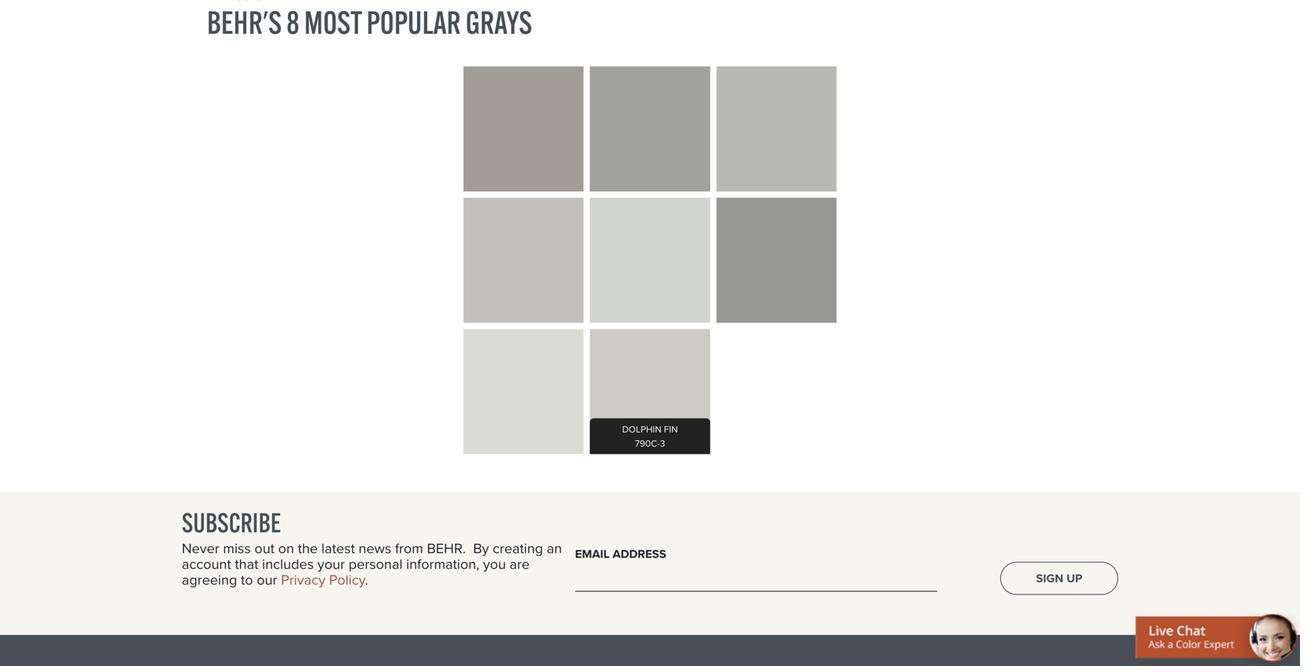 Task type: vqa. For each thing, say whether or not it's contained in the screenshot.
right 6
no



Task type: locate. For each thing, give the bounding box(es) containing it.
address
[[613, 546, 666, 563]]

email
[[575, 546, 610, 563]]

790c-
[[635, 437, 660, 450]]

dolphin
[[622, 423, 662, 436]]

out
[[254, 538, 275, 559]]

policy
[[329, 570, 365, 591]]

personal
[[349, 554, 403, 575]]

fin
[[664, 423, 678, 436]]

creating
[[493, 538, 543, 559]]

popular
[[367, 3, 461, 42]]

miss
[[223, 538, 251, 559]]

news
[[359, 538, 391, 559]]

3
[[660, 437, 665, 450]]

are
[[510, 554, 530, 575]]

the
[[298, 538, 318, 559]]

privacy
[[281, 570, 325, 591]]

information,
[[406, 554, 479, 575]]

sign
[[1036, 570, 1063, 587]]

privacy policy link
[[281, 570, 365, 591]]

.
[[365, 570, 368, 591]]

subscribe
[[182, 506, 281, 540]]

sign up button
[[1000, 562, 1118, 595]]

live chat online image image
[[1136, 612, 1300, 667]]

up
[[1066, 570, 1082, 587]]

Email Address email field
[[575, 569, 937, 592]]



Task type: describe. For each thing, give the bounding box(es) containing it.
behr's 8 most popular grays
[[207, 3, 532, 42]]

on
[[278, 538, 294, 559]]

our
[[257, 570, 277, 591]]

an
[[547, 538, 562, 559]]

you
[[483, 554, 506, 575]]

your
[[317, 554, 345, 575]]

that
[[235, 554, 258, 575]]

privacy policy .
[[281, 570, 368, 591]]

latest
[[321, 538, 355, 559]]

agreeing
[[182, 570, 237, 591]]

sign up
[[1036, 570, 1082, 587]]

dolphin fin 790c-3
[[622, 423, 678, 450]]

from
[[395, 538, 423, 559]]

behr's
[[207, 3, 282, 42]]

never
[[182, 538, 219, 559]]

never miss out on the latest news from behr.  by creating an account that includes your personal information, you are agreeing to our
[[182, 538, 562, 591]]

email address
[[575, 546, 666, 563]]

most
[[304, 3, 362, 42]]

8
[[286, 3, 299, 42]]

account
[[182, 554, 231, 575]]

grays
[[465, 3, 532, 42]]

includes
[[262, 554, 314, 575]]

to
[[241, 570, 253, 591]]

by
[[473, 538, 489, 559]]



